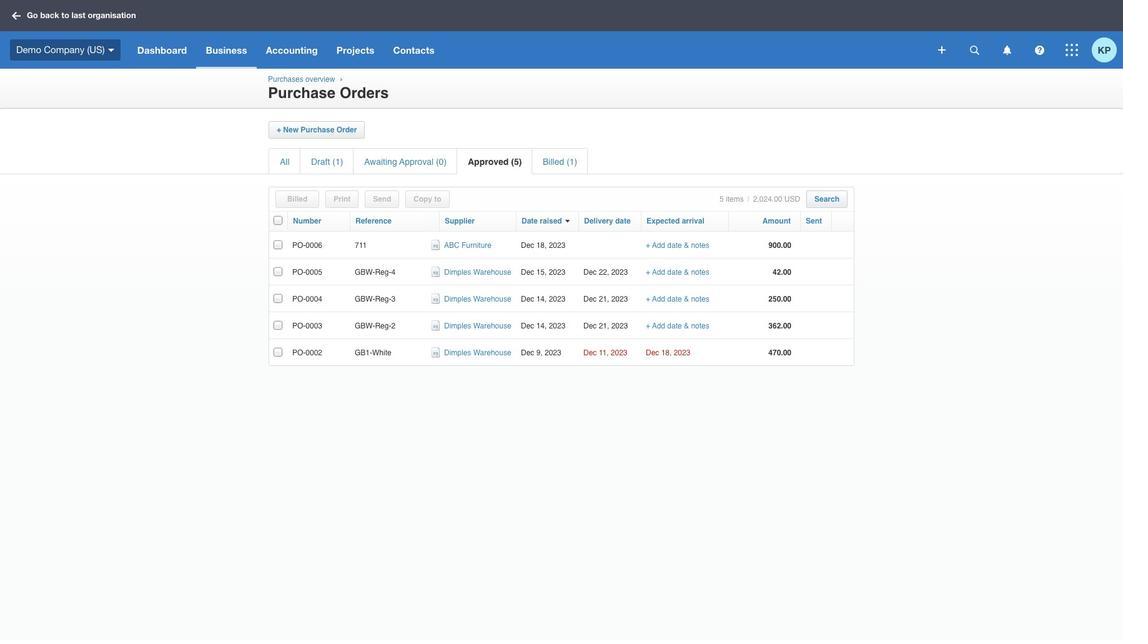 Task type: describe. For each thing, give the bounding box(es) containing it.
date raised link
[[522, 217, 562, 226]]

2,024.00
[[753, 195, 782, 204]]

copy
[[414, 195, 432, 204]]

42.00
[[773, 268, 791, 277]]

1 vertical spatial dec 18, 2023
[[646, 349, 691, 358]]

po- for 0006
[[292, 241, 306, 250]]

4 dimples warehouse from the top
[[444, 349, 511, 358]]

(1) for billed (1)
[[567, 157, 577, 167]]

supplier link
[[445, 217, 475, 226]]

1 horizontal spatial svg image
[[970, 45, 979, 55]]

po-0003
[[292, 322, 322, 331]]

svg image inside demo company (us) popup button
[[108, 49, 114, 52]]

send button
[[373, 195, 391, 204]]

sent
[[806, 217, 822, 226]]

contacts button
[[384, 31, 444, 69]]

approved (5)
[[468, 157, 522, 167]]

supplier
[[445, 217, 475, 226]]

reference
[[355, 217, 392, 226]]

dimples warehouse link for 3
[[444, 295, 511, 304]]

svg image inside go back to last organisation link
[[12, 12, 21, 20]]

white
[[372, 349, 391, 358]]

notes for 362.00
[[691, 322, 709, 331]]

gb1-white
[[355, 349, 391, 358]]

date
[[522, 217, 538, 226]]

date for 362.00
[[667, 322, 682, 331]]

dimples warehouse link for 2
[[444, 322, 511, 331]]

delivery date
[[584, 217, 631, 226]]

overview
[[305, 75, 335, 84]]

250.00
[[769, 295, 791, 304]]

banner containing kp
[[0, 0, 1123, 69]]

delivery date link
[[584, 217, 631, 226]]

dashboard
[[137, 44, 187, 56]]

gbw-reg-2
[[355, 322, 396, 331]]

date raised
[[522, 217, 562, 226]]

arrival
[[682, 217, 704, 226]]

add for 362.00
[[652, 322, 665, 331]]

& for 250.00
[[684, 295, 689, 304]]

organisation
[[88, 10, 136, 20]]

expected
[[647, 217, 680, 226]]

0 vertical spatial 18,
[[536, 241, 547, 250]]

dec left 15,
[[521, 268, 534, 277]]

notes for 42.00
[[691, 268, 709, 277]]

reg- for 2
[[375, 322, 391, 331]]

awaiting approval (0)
[[364, 157, 447, 167]]

contacts
[[393, 44, 435, 56]]

abc
[[444, 241, 460, 250]]

expected arrival link
[[647, 217, 704, 226]]

(0)
[[436, 157, 447, 167]]

new
[[283, 126, 299, 134]]

all button
[[280, 157, 290, 167]]

last
[[72, 10, 86, 20]]

+ for 4
[[646, 268, 650, 277]]

accounting button
[[257, 31, 327, 69]]

gbw-reg-3
[[355, 295, 396, 304]]

go
[[27, 10, 38, 20]]

furniture
[[462, 241, 492, 250]]

add for 250.00
[[652, 295, 665, 304]]

copy to button
[[414, 195, 441, 204]]

purchases overview link
[[268, 75, 335, 84]]

demo
[[16, 44, 41, 55]]

0004
[[306, 295, 322, 304]]

dec 15, 2023
[[521, 268, 566, 277]]

0 vertical spatial purchase
[[268, 84, 335, 102]]

22,
[[599, 268, 609, 277]]

notes for 900.00
[[691, 241, 709, 250]]

accounting
[[266, 44, 318, 56]]

dec 21, 2023 for 250.00
[[583, 295, 628, 304]]

print
[[334, 195, 351, 204]]

billed for billed (1)
[[543, 157, 564, 167]]

dec 21, 2023 for 362.00
[[583, 322, 628, 331]]

dimples warehouse for 4
[[444, 268, 511, 277]]

awaiting
[[364, 157, 397, 167]]

1 horizontal spatial 18,
[[661, 349, 672, 358]]

po- for 0003
[[292, 322, 306, 331]]

delivery
[[584, 217, 613, 226]]

go back to last organisation
[[27, 10, 136, 20]]

+ add date & notes for 42.00
[[646, 268, 709, 277]]

business button
[[196, 31, 257, 69]]

gbw- for gbw-reg-4
[[355, 268, 375, 277]]

business
[[206, 44, 247, 56]]

dec down dec 22, 2023
[[583, 295, 597, 304]]

+ new purchase order
[[277, 126, 357, 134]]

abc furniture
[[444, 241, 492, 250]]

+ add date & notes for 250.00
[[646, 295, 709, 304]]

dec right dec 11, 2023
[[646, 349, 659, 358]]

demo company (us) button
[[0, 31, 128, 69]]

2 horizontal spatial svg image
[[1035, 45, 1044, 55]]

add for 900.00
[[652, 241, 665, 250]]

3
[[391, 295, 396, 304]]

projects
[[337, 44, 374, 56]]

11,
[[599, 349, 609, 358]]

900.00
[[769, 241, 791, 250]]

purchase orders
[[268, 84, 389, 102]]

order
[[337, 126, 357, 134]]

search button
[[815, 195, 840, 204]]

+ add date & notes link for 250.00
[[646, 295, 709, 304]]

9,
[[536, 349, 543, 358]]

draft
[[311, 157, 330, 167]]

abc furniture link
[[444, 241, 492, 250]]

search
[[815, 195, 840, 204]]

orders
[[340, 84, 389, 102]]

470.00
[[769, 349, 791, 358]]

dimples for 4
[[444, 268, 471, 277]]

21, for 362.00
[[599, 322, 609, 331]]

po-0005
[[292, 268, 322, 277]]

po- for 0004
[[292, 295, 306, 304]]

amount link
[[763, 217, 791, 226]]

kp button
[[1092, 31, 1123, 69]]

+ for 2
[[646, 322, 650, 331]]

& for 362.00
[[684, 322, 689, 331]]

& for 42.00
[[684, 268, 689, 277]]

go back to last organisation link
[[7, 5, 143, 27]]

14, for 2
[[536, 322, 547, 331]]

usd
[[785, 195, 800, 204]]

dec up dec 11, 2023
[[583, 322, 597, 331]]

dec down the "date"
[[521, 241, 534, 250]]

dec 14, 2023 for 2
[[521, 322, 566, 331]]

awaiting approval (0) button
[[364, 157, 447, 167]]



Task type: vqa. For each thing, say whether or not it's contained in the screenshot.


Task type: locate. For each thing, give the bounding box(es) containing it.
5 po- from the top
[[292, 349, 306, 358]]

notes for 250.00
[[691, 295, 709, 304]]

21, for 250.00
[[599, 295, 609, 304]]

dec 9, 2023
[[521, 349, 561, 358]]

2 dimples warehouse link from the top
[[444, 295, 511, 304]]

0002
[[306, 349, 322, 358]]

draft (1) button
[[311, 157, 343, 167]]

+ add date & notes for 900.00
[[646, 241, 709, 250]]

billed button
[[287, 195, 308, 204]]

dimples warehouse for 2
[[444, 322, 511, 331]]

dec 14, 2023 for 3
[[521, 295, 566, 304]]

|
[[748, 195, 750, 204]]

draft (1)
[[311, 157, 343, 167]]

0 horizontal spatial billed
[[287, 195, 308, 204]]

po- up po-0003
[[292, 295, 306, 304]]

2 add from the top
[[652, 268, 665, 277]]

1 vertical spatial reg-
[[375, 295, 391, 304]]

to
[[61, 10, 69, 20], [434, 195, 441, 204]]

purchases
[[268, 75, 303, 84]]

reference link
[[355, 217, 392, 226]]

dec down dec 15, 2023
[[521, 295, 534, 304]]

po- down po-0003
[[292, 349, 306, 358]]

po-
[[292, 241, 306, 250], [292, 268, 306, 277], [292, 295, 306, 304], [292, 322, 306, 331], [292, 349, 306, 358]]

po-0004
[[292, 295, 322, 304]]

2 dimples from the top
[[444, 295, 471, 304]]

0 vertical spatial gbw-
[[355, 268, 375, 277]]

number link
[[293, 217, 321, 226]]

expected arrival
[[647, 217, 704, 226]]

+ new purchase order button
[[277, 126, 357, 134]]

sent link
[[806, 217, 822, 226]]

1 add from the top
[[652, 241, 665, 250]]

1 vertical spatial 18,
[[661, 349, 672, 358]]

dec up dec 9, 2023
[[521, 322, 534, 331]]

add for 42.00
[[652, 268, 665, 277]]

dec 21, 2023 up dec 11, 2023
[[583, 322, 628, 331]]

date for 42.00
[[667, 268, 682, 277]]

dimples for 3
[[444, 295, 471, 304]]

gbw- down the 711
[[355, 268, 375, 277]]

warehouse for 2
[[473, 322, 511, 331]]

billed (1) button
[[543, 157, 577, 167]]

gbw-
[[355, 268, 375, 277], [355, 295, 375, 304], [355, 322, 375, 331]]

0005
[[306, 268, 322, 277]]

billed up number
[[287, 195, 308, 204]]

approved
[[468, 157, 509, 167]]

billed for billed
[[287, 195, 308, 204]]

2 dec 14, 2023 from the top
[[521, 322, 566, 331]]

(5)
[[511, 157, 522, 167]]

1 horizontal spatial (1)
[[567, 157, 577, 167]]

1 horizontal spatial billed
[[543, 157, 564, 167]]

approved (5) button
[[468, 157, 522, 167]]

2 & from the top
[[684, 268, 689, 277]]

4 warehouse from the top
[[473, 349, 511, 358]]

0 vertical spatial 21,
[[599, 295, 609, 304]]

dimples warehouse link
[[444, 268, 511, 277], [444, 295, 511, 304], [444, 322, 511, 331], [444, 349, 511, 358]]

po- for 0005
[[292, 268, 306, 277]]

svg image
[[12, 12, 21, 20], [1066, 44, 1078, 56], [1003, 45, 1011, 55], [938, 46, 946, 54]]

billed (1)
[[543, 157, 577, 167]]

+ add date & notes link for 900.00
[[646, 241, 709, 250]]

purchase
[[268, 84, 335, 102], [301, 126, 334, 134]]

gbw- left 3
[[355, 295, 375, 304]]

copy to
[[414, 195, 441, 204]]

dashboard link
[[128, 31, 196, 69]]

0 vertical spatial to
[[61, 10, 69, 20]]

dec 21, 2023 down dec 22, 2023
[[583, 295, 628, 304]]

reg- for 4
[[375, 268, 391, 277]]

purchases overview
[[268, 75, 335, 84]]

15,
[[536, 268, 547, 277]]

0 vertical spatial reg-
[[375, 268, 391, 277]]

2 dimples warehouse from the top
[[444, 295, 511, 304]]

dec 14, 2023 down dec 15, 2023
[[521, 295, 566, 304]]

notes
[[691, 241, 709, 250], [691, 268, 709, 277], [691, 295, 709, 304], [691, 322, 709, 331]]

21,
[[599, 295, 609, 304], [599, 322, 609, 331]]

1 vertical spatial 21,
[[599, 322, 609, 331]]

dec 21, 2023
[[583, 295, 628, 304], [583, 322, 628, 331]]

1 vertical spatial to
[[434, 195, 441, 204]]

4 add from the top
[[652, 322, 665, 331]]

3 notes from the top
[[691, 295, 709, 304]]

send
[[373, 195, 391, 204]]

dimples warehouse
[[444, 268, 511, 277], [444, 295, 511, 304], [444, 322, 511, 331], [444, 349, 511, 358]]

1 21, from the top
[[599, 295, 609, 304]]

14, for 3
[[536, 295, 547, 304]]

1 horizontal spatial to
[[434, 195, 441, 204]]

2 vertical spatial gbw-
[[355, 322, 375, 331]]

1 dec 21, 2023 from the top
[[583, 295, 628, 304]]

711
[[355, 241, 367, 250]]

dimples warehouse for 3
[[444, 295, 511, 304]]

0 vertical spatial dec 14, 2023
[[521, 295, 566, 304]]

po- for 0002
[[292, 349, 306, 358]]

reg- for 3
[[375, 295, 391, 304]]

14, up dec 9, 2023
[[536, 322, 547, 331]]

4 + add date & notes link from the top
[[646, 322, 709, 331]]

dec 14, 2023
[[521, 295, 566, 304], [521, 322, 566, 331]]

2 + add date & notes from the top
[[646, 268, 709, 277]]

1 + add date & notes from the top
[[646, 241, 709, 250]]

4 dimples warehouse link from the top
[[444, 349, 511, 358]]

1 dimples from the top
[[444, 268, 471, 277]]

1 vertical spatial 14,
[[536, 322, 547, 331]]

21, up 11,
[[599, 322, 609, 331]]

1 dimples warehouse link from the top
[[444, 268, 511, 277]]

0 vertical spatial billed
[[543, 157, 564, 167]]

362.00
[[769, 322, 791, 331]]

2 notes from the top
[[691, 268, 709, 277]]

3 dimples warehouse link from the top
[[444, 322, 511, 331]]

date for 250.00
[[667, 295, 682, 304]]

21, down 22,
[[599, 295, 609, 304]]

4 notes from the top
[[691, 322, 709, 331]]

3 po- from the top
[[292, 295, 306, 304]]

dec left 11,
[[583, 349, 597, 358]]

1 gbw- from the top
[[355, 268, 375, 277]]

kp
[[1098, 44, 1111, 55]]

2 dec 21, 2023 from the top
[[583, 322, 628, 331]]

(1) for draft (1)
[[332, 157, 343, 167]]

all
[[280, 157, 290, 167]]

5 items | 2,024.00 usd
[[720, 195, 800, 204]]

2 po- from the top
[[292, 268, 306, 277]]

1 + add date & notes link from the top
[[646, 241, 709, 250]]

1 vertical spatial purchase
[[301, 126, 334, 134]]

gbw- up gb1-
[[355, 322, 375, 331]]

print button
[[334, 195, 351, 204]]

1 po- from the top
[[292, 241, 306, 250]]

18, right dec 11, 2023
[[661, 349, 672, 358]]

0006
[[306, 241, 322, 250]]

gb1-
[[355, 349, 372, 358]]

warehouse for 3
[[473, 295, 511, 304]]

4 + add date & notes from the top
[[646, 322, 709, 331]]

dec
[[521, 241, 534, 250], [521, 268, 534, 277], [583, 268, 597, 277], [521, 295, 534, 304], [583, 295, 597, 304], [521, 322, 534, 331], [583, 322, 597, 331], [521, 349, 534, 358], [583, 349, 597, 358], [646, 349, 659, 358]]

dec left 9,
[[521, 349, 534, 358]]

3 warehouse from the top
[[473, 322, 511, 331]]

items
[[726, 195, 744, 204]]

1 horizontal spatial dec 18, 2023
[[646, 349, 691, 358]]

purchase right the new
[[301, 126, 334, 134]]

&
[[684, 241, 689, 250], [684, 268, 689, 277], [684, 295, 689, 304], [684, 322, 689, 331]]

1 14, from the top
[[536, 295, 547, 304]]

+ add date & notes link
[[646, 241, 709, 250], [646, 268, 709, 277], [646, 295, 709, 304], [646, 322, 709, 331]]

dec 22, 2023
[[583, 268, 628, 277]]

1 vertical spatial gbw-
[[355, 295, 375, 304]]

0 vertical spatial 14,
[[536, 295, 547, 304]]

2
[[391, 322, 396, 331]]

+ add date & notes
[[646, 241, 709, 250], [646, 268, 709, 277], [646, 295, 709, 304], [646, 322, 709, 331]]

3 add from the top
[[652, 295, 665, 304]]

gbw- for gbw-reg-2
[[355, 322, 375, 331]]

2 + add date & notes link from the top
[[646, 268, 709, 277]]

gbw- for gbw-reg-3
[[355, 295, 375, 304]]

po- down po-0004
[[292, 322, 306, 331]]

purchase down purchases overview link
[[268, 84, 335, 102]]

0 horizontal spatial (1)
[[332, 157, 343, 167]]

1 dimples warehouse from the top
[[444, 268, 511, 277]]

0 vertical spatial dec 18, 2023
[[521, 241, 566, 250]]

3 dimples warehouse from the top
[[444, 322, 511, 331]]

po- down number link
[[292, 241, 306, 250]]

(1) right (5)
[[567, 157, 577, 167]]

dimples warehouse link for 4
[[444, 268, 511, 277]]

4 & from the top
[[684, 322, 689, 331]]

to right copy
[[434, 195, 441, 204]]

4 po- from the top
[[292, 322, 306, 331]]

po-0006
[[292, 241, 322, 250]]

2 14, from the top
[[536, 322, 547, 331]]

3 + add date & notes from the top
[[646, 295, 709, 304]]

3 gbw- from the top
[[355, 322, 375, 331]]

(1) right the draft
[[332, 157, 343, 167]]

1 (1) from the left
[[332, 157, 343, 167]]

2 gbw- from the top
[[355, 295, 375, 304]]

2 warehouse from the top
[[473, 295, 511, 304]]

dimples for 2
[[444, 322, 471, 331]]

3 & from the top
[[684, 295, 689, 304]]

date for 900.00
[[667, 241, 682, 250]]

18, down the date raised link
[[536, 241, 547, 250]]

date
[[615, 217, 631, 226], [667, 241, 682, 250], [667, 268, 682, 277], [667, 295, 682, 304], [667, 322, 682, 331]]

1 reg- from the top
[[375, 268, 391, 277]]

company
[[44, 44, 84, 55]]

dec left 22,
[[583, 268, 597, 277]]

+ add date & notes link for 362.00
[[646, 322, 709, 331]]

projects button
[[327, 31, 384, 69]]

4 dimples from the top
[[444, 349, 471, 358]]

warehouse for 4
[[473, 268, 511, 277]]

po- up po-0004
[[292, 268, 306, 277]]

billed right (5)
[[543, 157, 564, 167]]

0 horizontal spatial dec 18, 2023
[[521, 241, 566, 250]]

dec 18, 2023 link
[[646, 349, 691, 358]]

+
[[277, 126, 281, 134], [646, 241, 650, 250], [646, 268, 650, 277], [646, 295, 650, 304], [646, 322, 650, 331]]

3 dimples from the top
[[444, 322, 471, 331]]

0003
[[306, 322, 322, 331]]

1 vertical spatial dec 21, 2023
[[583, 322, 628, 331]]

2 reg- from the top
[[375, 295, 391, 304]]

5
[[720, 195, 724, 204]]

14, down 15,
[[536, 295, 547, 304]]

1 & from the top
[[684, 241, 689, 250]]

3 reg- from the top
[[375, 322, 391, 331]]

1 vertical spatial dec 14, 2023
[[521, 322, 566, 331]]

1 notes from the top
[[691, 241, 709, 250]]

to left last
[[61, 10, 69, 20]]

2 21, from the top
[[599, 322, 609, 331]]

reg- up gbw-reg-2
[[375, 295, 391, 304]]

3 + add date & notes link from the top
[[646, 295, 709, 304]]

svg image
[[970, 45, 979, 55], [1035, 45, 1044, 55], [108, 49, 114, 52]]

1 warehouse from the top
[[473, 268, 511, 277]]

1 dec 14, 2023 from the top
[[521, 295, 566, 304]]

& for 900.00
[[684, 241, 689, 250]]

amount
[[763, 217, 791, 226]]

number
[[293, 217, 321, 226]]

reg- up white at the left bottom of the page
[[375, 322, 391, 331]]

4
[[391, 268, 396, 277]]

2 vertical spatial reg-
[[375, 322, 391, 331]]

+ for 3
[[646, 295, 650, 304]]

0 horizontal spatial to
[[61, 10, 69, 20]]

1 vertical spatial billed
[[287, 195, 308, 204]]

0 horizontal spatial svg image
[[108, 49, 114, 52]]

dec 11, 2023
[[583, 349, 627, 358]]

dec 14, 2023 up dec 9, 2023
[[521, 322, 566, 331]]

po-0002
[[292, 349, 322, 358]]

2 (1) from the left
[[567, 157, 577, 167]]

0 vertical spatial dec 21, 2023
[[583, 295, 628, 304]]

0 horizontal spatial 18,
[[536, 241, 547, 250]]

+ add date & notes link for 42.00
[[646, 268, 709, 277]]

reg- up gbw-reg-3
[[375, 268, 391, 277]]

+ add date & notes for 362.00
[[646, 322, 709, 331]]

gbw-reg-4
[[355, 268, 396, 277]]

banner
[[0, 0, 1123, 69]]



